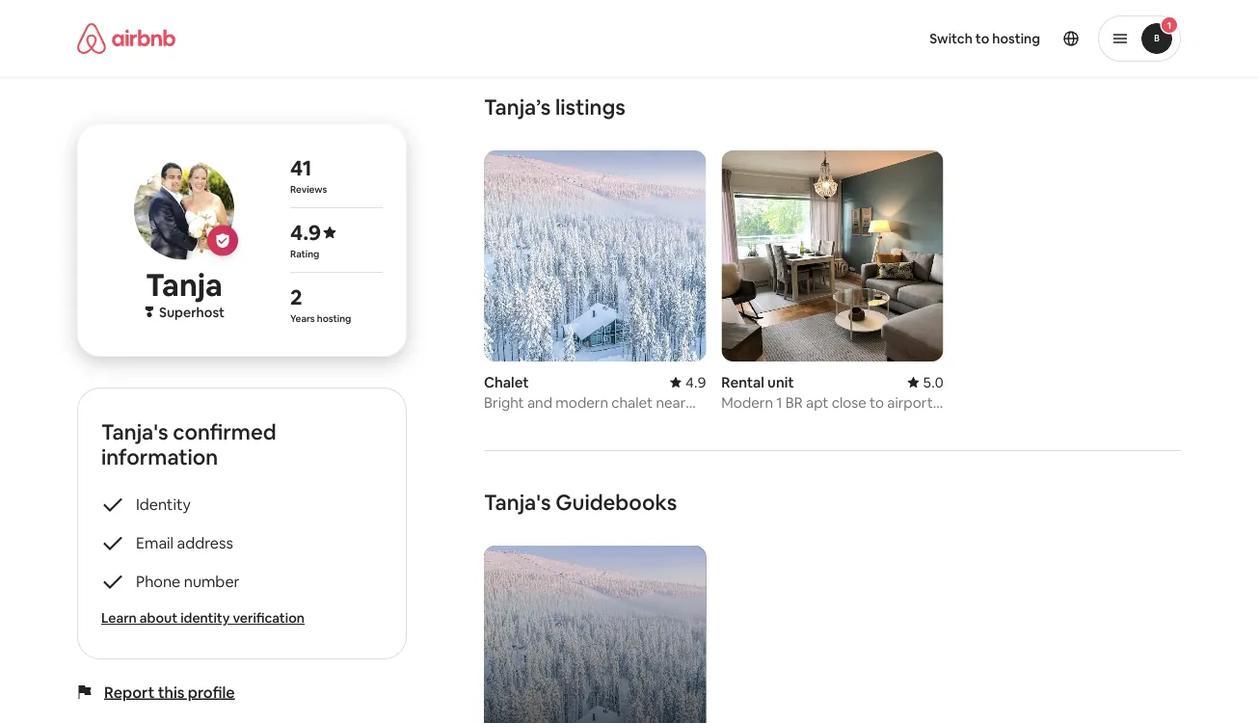 Task type: vqa. For each thing, say whether or not it's contained in the screenshot.
1
yes



Task type: locate. For each thing, give the bounding box(es) containing it.
2 years hosting
[[290, 283, 351, 325]]

1 horizontal spatial and
[[722, 412, 747, 430]]

centre
[[778, 412, 821, 430]]

4.9 up rating
[[290, 218, 321, 246]]

1 vertical spatial 1
[[777, 393, 783, 412]]

0 vertical spatial to
[[976, 30, 990, 47]]

close
[[832, 393, 867, 412]]

reviews
[[290, 183, 327, 195]]

hosting right switch on the right top of page
[[993, 30, 1041, 47]]

4.9
[[290, 218, 321, 246], [686, 373, 706, 392]]

1
[[1168, 19, 1172, 31], [777, 393, 783, 412]]

rental
[[722, 373, 765, 392]]

1 horizontal spatial 1
[[1168, 19, 1172, 31]]

hosting for 2
[[317, 312, 351, 325]]

phone
[[136, 571, 181, 591]]

hosting right "years"
[[317, 312, 351, 325]]

tanja user profile image
[[134, 160, 234, 260], [134, 160, 234, 260]]

to right switch on the right top of page
[[976, 30, 990, 47]]

1 horizontal spatial tanja's
[[484, 489, 551, 516]]

1 vertical spatial 4.9
[[686, 373, 706, 392]]

hosting inside 2 years hosting
[[317, 312, 351, 325]]

0 horizontal spatial 4.9
[[290, 218, 321, 246]]

superhost
[[159, 303, 225, 321]]

unit
[[768, 373, 794, 392]]

report this profile
[[104, 682, 235, 702]]

0 vertical spatial hosting
[[993, 30, 1041, 47]]

0 vertical spatial tanja's
[[101, 418, 168, 446]]

switch to hosting
[[930, 30, 1041, 47]]

5.0
[[923, 373, 944, 392]]

to
[[976, 30, 990, 47], [870, 393, 884, 412]]

tanja's up the identity
[[101, 418, 168, 446]]

1 horizontal spatial hosting
[[993, 30, 1041, 47]]

to right close
[[870, 393, 884, 412]]

tanja's guidebooks
[[484, 489, 677, 516]]

1 vertical spatial hosting
[[317, 312, 351, 325]]

this
[[158, 682, 185, 702]]

report this profile button
[[104, 682, 235, 702]]

hosting
[[993, 30, 1041, 47], [317, 312, 351, 325]]

chalet
[[484, 373, 529, 392]]

listings
[[555, 94, 626, 121]]

tanja's down & on the bottom
[[484, 489, 551, 516]]

modern
[[556, 393, 609, 412]]

4.9 up near
[[686, 373, 706, 392]]

near
[[656, 393, 686, 412]]

and left city
[[722, 412, 747, 430]]

0 vertical spatial 1
[[1168, 19, 1172, 31]]

and
[[527, 393, 553, 412], [722, 412, 747, 430]]

0 horizontal spatial and
[[527, 393, 553, 412]]

bright
[[484, 393, 524, 412]]

apt
[[806, 393, 829, 412]]

0 horizontal spatial to
[[870, 393, 884, 412]]

modern
[[722, 393, 773, 412]]

1 inside dropdown button
[[1168, 19, 1172, 31]]

1 button
[[1098, 15, 1181, 62]]

1 horizontal spatial to
[[976, 30, 990, 47]]

and right "bright"
[[527, 393, 553, 412]]

address
[[177, 533, 233, 553]]

4.9 out of 5 average rating,  41 reviews image
[[670, 373, 706, 392]]

br
[[786, 393, 803, 412]]

learn about identity verification button
[[101, 609, 383, 628]]

1 vertical spatial tanja's
[[484, 489, 551, 516]]

0 horizontal spatial hosting
[[317, 312, 351, 325]]

chalet bright and modern chalet near skiing & amenities
[[484, 373, 686, 430]]

tanja's listings
[[484, 94, 626, 121]]

hosting inside profile element
[[993, 30, 1041, 47]]

hosting for switch
[[993, 30, 1041, 47]]

phone number
[[136, 571, 240, 591]]

0 horizontal spatial 1
[[777, 393, 783, 412]]

and inside chalet bright and modern chalet near skiing & amenities
[[527, 393, 553, 412]]

0 horizontal spatial tanja's
[[101, 418, 168, 446]]

41
[[290, 154, 312, 181]]

number
[[184, 571, 240, 591]]

tanja's
[[101, 418, 168, 446], [484, 489, 551, 516]]

verification
[[233, 609, 305, 627]]

confirmed
[[173, 418, 277, 446]]

identity
[[181, 609, 230, 627]]

skiing
[[484, 412, 522, 430]]

identity
[[136, 494, 191, 514]]

tanja
[[146, 265, 223, 305]]

tanja's inside tanja's confirmed information
[[101, 418, 168, 446]]

&
[[525, 412, 535, 430]]

41 reviews
[[290, 154, 327, 195]]

1 vertical spatial to
[[870, 393, 884, 412]]

profile
[[188, 682, 235, 702]]

1 inside rental unit modern 1 br apt close to airport and city centre
[[777, 393, 783, 412]]

report
[[104, 682, 155, 702]]

years
[[290, 312, 315, 325]]



Task type: describe. For each thing, give the bounding box(es) containing it.
2
[[290, 283, 302, 311]]

airport
[[888, 393, 933, 412]]

and inside rental unit modern 1 br apt close to airport and city centre
[[722, 412, 747, 430]]

switch
[[930, 30, 973, 47]]

to inside profile element
[[976, 30, 990, 47]]

to inside rental unit modern 1 br apt close to airport and city centre
[[870, 393, 884, 412]]

learn about identity verification
[[101, 609, 305, 627]]

information
[[101, 443, 218, 471]]

tanja's confirmed information
[[101, 418, 277, 471]]

tanja's
[[484, 94, 551, 121]]

tanja's for tanja's guidebooks
[[484, 489, 551, 516]]

1 horizontal spatial 4.9
[[686, 373, 706, 392]]

city
[[750, 412, 774, 430]]

rating
[[290, 247, 320, 260]]

guidebooks
[[556, 489, 677, 516]]

learn
[[101, 609, 137, 627]]

verified host image
[[215, 233, 230, 248]]

chalet
[[612, 393, 653, 412]]

email address
[[136, 533, 233, 553]]

switch to hosting link
[[918, 18, 1052, 59]]

profile element
[[652, 0, 1181, 77]]

amenities
[[538, 412, 603, 430]]

email
[[136, 533, 174, 553]]

5.0 out of 5 average rating,  3 reviews image
[[908, 373, 944, 392]]

about
[[140, 609, 178, 627]]

rental unit modern 1 br apt close to airport and city centre
[[722, 373, 933, 430]]

0 vertical spatial 4.9
[[290, 218, 321, 246]]

tanja's for tanja's confirmed information
[[101, 418, 168, 446]]



